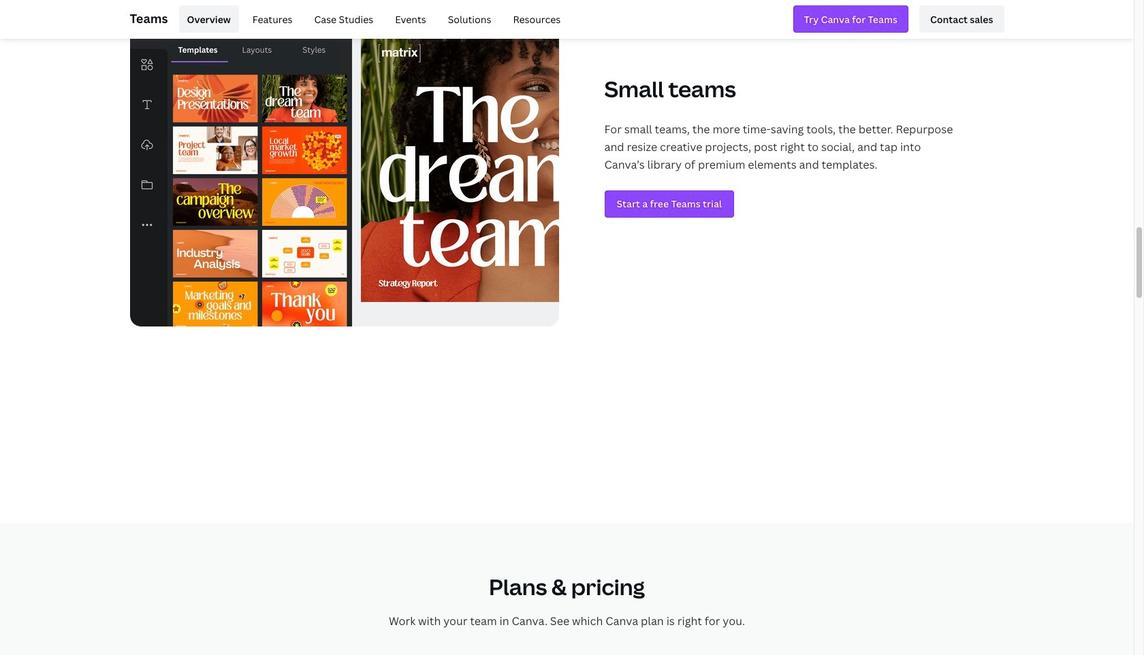 Task type: vqa. For each thing, say whether or not it's contained in the screenshot.
THE CANVA EDITOR WITH TEMPLATES AVAILABLE FOR SMALL TEAMS image
yes



Task type: locate. For each thing, give the bounding box(es) containing it.
menu bar
[[173, 5, 569, 33]]



Task type: describe. For each thing, give the bounding box(es) containing it.
the canva editor with templates available for small teams image
[[130, 0, 559, 327]]



